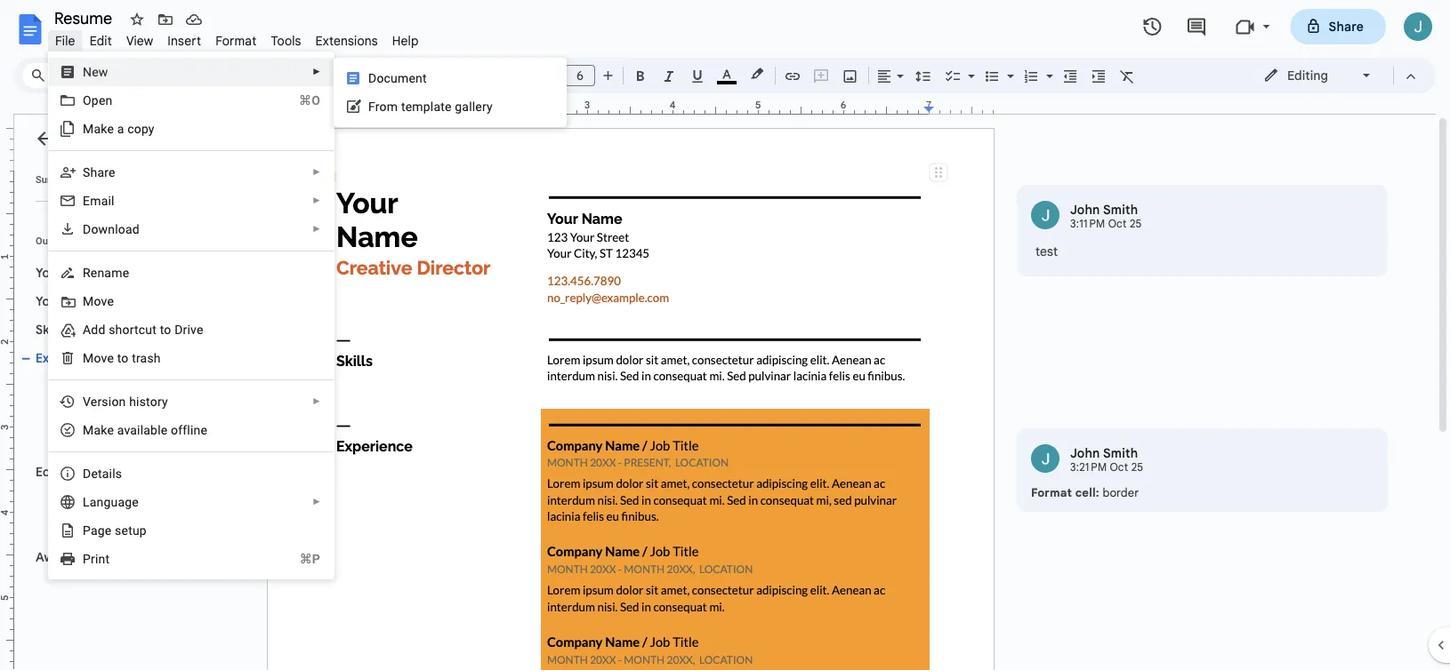 Task type: describe. For each thing, give the bounding box(es) containing it.
document d element
[[368, 71, 432, 85]]

2 school from the top
[[50, 522, 89, 537]]

details b element
[[83, 467, 127, 481]]

o
[[121, 351, 129, 366]]

language l element
[[83, 495, 144, 510]]

2 job from the top
[[153, 408, 174, 423]]

pa g e setup
[[83, 524, 147, 538]]

share
[[1329, 19, 1364, 34]]

► for anguage
[[312, 497, 321, 508]]

► for ownload
[[312, 224, 321, 234]]

1 your from the top
[[36, 265, 63, 281]]

2 degree from the top
[[138, 522, 178, 537]]

menu containing d
[[334, 58, 567, 127]]

share s element
[[83, 165, 121, 180]]

1 school name / degree from the top
[[50, 493, 178, 508]]

make a copy c element
[[83, 121, 160, 136]]

1 title from the top
[[177, 379, 202, 394]]

1 company from the top
[[50, 379, 104, 394]]

left margin image
[[268, 101, 336, 114]]

1 your name from the top
[[36, 265, 101, 281]]

tools
[[271, 33, 301, 48]]

► for mail
[[312, 196, 321, 206]]

emplate
[[405, 99, 452, 114]]

john smith image
[[1031, 445, 1060, 473]]

email e element
[[83, 194, 120, 208]]

version
[[83, 395, 126, 409]]

/ up make available offline k element
[[144, 408, 149, 423]]

make available offline k element
[[83, 423, 213, 438]]

Rename text field
[[48, 7, 123, 28]]

move
[[83, 351, 114, 366]]

⌘p
[[300, 552, 320, 567]]

3:21 pm
[[1070, 461, 1107, 475]]

⌘o
[[299, 93, 320, 108]]

25 for john smith 3:11 pm oct 25
[[1130, 218, 1142, 231]]

menu bar inside menu bar banner
[[48, 23, 426, 52]]

c
[[127, 121, 134, 136]]

gallery
[[455, 99, 493, 114]]

rename r element
[[83, 266, 135, 280]]

g
[[98, 524, 105, 538]]

d ownload
[[83, 222, 140, 237]]

setup
[[115, 524, 147, 538]]

s hare
[[83, 165, 115, 180]]

3 company from the top
[[50, 436, 104, 451]]

insert menu item
[[160, 30, 208, 51]]

t for emplate
[[401, 99, 405, 114]]

l
[[83, 495, 90, 510]]

offline
[[171, 423, 207, 438]]

add shortcut to drive
[[83, 323, 203, 337]]

test
[[1036, 244, 1058, 259]]

n
[[83, 65, 92, 79]]

from
[[368, 99, 398, 114]]

rint
[[91, 552, 110, 567]]

ove
[[94, 294, 114, 309]]

move t o trash
[[83, 351, 161, 366]]

⌘p element
[[278, 551, 320, 569]]

2 company from the top
[[50, 408, 104, 423]]

3 company name / job title from the top
[[50, 436, 202, 451]]

5 ► from the top
[[312, 397, 321, 407]]

file
[[55, 33, 75, 48]]

oct for john smith 3:11 pm oct 25
[[1108, 218, 1127, 231]]

e mail
[[83, 194, 114, 208]]

d ocument
[[368, 71, 427, 85]]

available
[[117, 423, 168, 438]]

p
[[83, 552, 91, 567]]

opy
[[134, 121, 155, 136]]

experience
[[36, 351, 102, 366]]

e
[[83, 194, 90, 208]]

highlight color image
[[747, 63, 767, 85]]

editing
[[1287, 68, 1328, 83]]

o
[[83, 93, 91, 108]]

h
[[129, 395, 136, 409]]

open o element
[[83, 93, 118, 108]]

2 your from the top
[[36, 294, 63, 309]]

e for g
[[105, 524, 112, 538]]

format menu item
[[208, 30, 264, 51]]

► for ew
[[312, 67, 321, 77]]

extensions
[[316, 33, 378, 48]]

add shortcut to drive , element
[[83, 323, 209, 337]]

ma
[[83, 423, 101, 438]]

l anguage
[[83, 495, 139, 510]]

view
[[126, 33, 153, 48]]

p rint
[[83, 552, 110, 567]]

menu containing n
[[48, 52, 335, 580]]

extensions menu item
[[308, 30, 385, 51]]

Font size field
[[565, 65, 602, 87]]

john for john smith 3:11 pm oct 25
[[1070, 202, 1100, 218]]

editing button
[[1251, 62, 1385, 89]]

from template gallery t element
[[368, 99, 498, 114]]

move m element
[[83, 294, 119, 309]]



Task type: vqa. For each thing, say whether or not it's contained in the screenshot.
'FLOWCHART: DIRECT ACCESS STORAGE' icon
no



Task type: locate. For each thing, give the bounding box(es) containing it.
0 horizontal spatial format
[[215, 33, 257, 48]]

0 vertical spatial t
[[401, 99, 405, 114]]

john smith 3:21 pm oct 25
[[1070, 446, 1144, 475]]

oct for john smith 3:21 pm oct 25
[[1110, 461, 1128, 475]]

john
[[1070, 202, 1100, 218], [1070, 446, 1100, 461]]

e for k
[[107, 423, 114, 438]]

john inside john smith 3:21 pm oct 25
[[1070, 446, 1100, 461]]

1 vertical spatial e
[[105, 524, 112, 538]]

oct right 3:11 pm
[[1108, 218, 1127, 231]]

3:11 pm
[[1070, 218, 1106, 231]]

john up format cell: border at bottom
[[1070, 446, 1100, 461]]

version h istory
[[83, 395, 168, 409]]

tools menu item
[[264, 30, 308, 51]]

0 vertical spatial john
[[1070, 202, 1100, 218]]

help menu item
[[385, 30, 426, 51]]

right margin image
[[924, 101, 993, 114]]

Menus field
[[22, 63, 111, 88]]

make
[[83, 121, 114, 136]]

6 ► from the top
[[312, 497, 321, 508]]

ename
[[91, 266, 129, 280]]

mail
[[90, 194, 114, 208]]

► for hare
[[312, 167, 321, 177]]

smith for john smith 3:11 pm oct 25
[[1103, 202, 1138, 218]]

new n element
[[83, 65, 113, 79]]

1 smith from the top
[[1103, 202, 1138, 218]]

1 vertical spatial job
[[153, 408, 174, 423]]

1 vertical spatial title
[[177, 408, 202, 423]]

e right pa
[[105, 524, 112, 538]]

awards
[[36, 550, 80, 565]]

1 company name / job title from the top
[[50, 379, 202, 394]]

e right ma
[[107, 423, 114, 438]]

oct inside john smith 3:21 pm oct 25
[[1110, 461, 1128, 475]]

list containing john smith
[[1017, 185, 1388, 512]]

school name / degree
[[50, 493, 178, 508], [50, 522, 178, 537]]

format inside menu item
[[215, 33, 257, 48]]

job
[[153, 379, 174, 394], [153, 408, 174, 423], [153, 436, 174, 451]]

format
[[215, 33, 257, 48], [1031, 486, 1072, 500]]

2 john from the top
[[1070, 446, 1100, 461]]

2 your name from the top
[[36, 294, 101, 309]]

2 smith from the top
[[1103, 446, 1138, 461]]

Star checkbox
[[125, 7, 149, 32]]

t for o
[[117, 351, 121, 366]]

menu bar banner
[[0, 0, 1450, 671]]

job down istory on the left of the page
[[153, 436, 174, 451]]

john inside john smith 3:11 pm oct 25
[[1070, 202, 1100, 218]]

smith for john smith 3:21 pm oct 25
[[1103, 446, 1138, 461]]

n ew
[[83, 65, 108, 79]]

3 ► from the top
[[312, 196, 321, 206]]

smith inside john smith 3:21 pm oct 25
[[1103, 446, 1138, 461]]

view menu item
[[119, 30, 160, 51]]

page setup g element
[[83, 524, 152, 538]]

Font size text field
[[566, 65, 594, 86]]

/
[[144, 379, 149, 394], [144, 408, 149, 423], [144, 436, 149, 451], [129, 493, 135, 508], [129, 522, 135, 537]]

1 job from the top
[[153, 379, 174, 394]]

1 vertical spatial school
[[50, 522, 89, 537]]

insert image image
[[840, 63, 861, 88]]

mode and view toolbar
[[1250, 58, 1425, 93]]

move to trash t element
[[83, 351, 166, 366]]

degree down anguage
[[138, 522, 178, 537]]

0 vertical spatial smith
[[1103, 202, 1138, 218]]

2 company name / job title from the top
[[50, 408, 202, 423]]

2 vertical spatial company
[[50, 436, 104, 451]]

0 vertical spatial company
[[50, 379, 104, 394]]

1 horizontal spatial d
[[368, 71, 377, 85]]

oct up border
[[1110, 461, 1128, 475]]

school down education
[[50, 493, 89, 508]]

25 up border
[[1131, 461, 1144, 475]]

smith right john smith icon
[[1103, 202, 1138, 218]]

0 vertical spatial job
[[153, 379, 174, 394]]

1 horizontal spatial format
[[1031, 486, 1072, 500]]

your name
[[36, 265, 101, 281], [36, 294, 101, 309]]

application
[[0, 0, 1450, 671]]

1 vertical spatial john
[[1070, 446, 1100, 461]]

25 for john smith 3:21 pm oct 25
[[1131, 461, 1144, 475]]

details
[[83, 467, 122, 481]]

t right from on the left top of page
[[401, 99, 405, 114]]

anguage
[[90, 495, 139, 510]]

company up ma
[[50, 408, 104, 423]]

oct inside john smith 3:11 pm oct 25
[[1108, 218, 1127, 231]]

print p element
[[83, 552, 115, 567]]

pa
[[83, 524, 98, 538]]

pen
[[91, 93, 112, 108]]

t
[[401, 99, 405, 114], [117, 351, 121, 366]]

25
[[1130, 218, 1142, 231], [1131, 461, 1144, 475]]

format cell: border
[[1031, 486, 1139, 500]]

1 ► from the top
[[312, 67, 321, 77]]

/ up setup
[[129, 493, 135, 508]]

a
[[117, 121, 124, 136]]

2 vertical spatial job
[[153, 436, 174, 451]]

share button
[[1291, 9, 1386, 44]]

0 vertical spatial school
[[50, 493, 89, 508]]

►
[[312, 67, 321, 77], [312, 167, 321, 177], [312, 196, 321, 206], [312, 224, 321, 234], [312, 397, 321, 407], [312, 497, 321, 508]]

2 title from the top
[[177, 408, 202, 423]]

1 vertical spatial your
[[36, 294, 63, 309]]

r
[[83, 266, 91, 280]]

edit menu item
[[82, 30, 119, 51]]

0 vertical spatial your
[[36, 265, 63, 281]]

smith
[[1103, 202, 1138, 218], [1103, 446, 1138, 461]]

outline heading
[[14, 234, 256, 259]]

1 vertical spatial company
[[50, 408, 104, 423]]

list
[[1017, 185, 1388, 512]]

d for ownload
[[83, 222, 91, 237]]

/ up istory on the left of the page
[[144, 379, 149, 394]]

text color image
[[717, 63, 737, 85]]

e
[[107, 423, 114, 438], [105, 524, 112, 538]]

0 vertical spatial degree
[[138, 493, 178, 508]]

1 vertical spatial format
[[1031, 486, 1072, 500]]

john smith 3:11 pm oct 25
[[1070, 202, 1142, 231]]

2 vertical spatial title
[[177, 436, 202, 451]]

job up istory on the left of the page
[[153, 379, 174, 394]]

john smith image
[[1031, 201, 1060, 230]]

john right john smith icon
[[1070, 202, 1100, 218]]

m
[[83, 294, 94, 309]]

ma k e available offline
[[83, 423, 207, 438]]

0 vertical spatial title
[[177, 379, 202, 394]]

add
[[83, 323, 105, 337]]

0 vertical spatial 25
[[1130, 218, 1142, 231]]

hare
[[90, 165, 115, 180]]

o pen
[[83, 93, 112, 108]]

outline
[[36, 235, 67, 246]]

company up education
[[50, 436, 104, 451]]

your name up m on the top left of page
[[36, 265, 101, 281]]

0 horizontal spatial t
[[117, 351, 121, 366]]

d
[[368, 71, 377, 85], [83, 222, 91, 237]]

format for format cell: border
[[1031, 486, 1072, 500]]

insert
[[168, 33, 201, 48]]

john for john smith 3:21 pm oct 25
[[1070, 446, 1100, 461]]

1 vertical spatial oct
[[1110, 461, 1128, 475]]

document outline element
[[14, 115, 256, 671]]

summary
[[36, 174, 78, 185]]

1 school from the top
[[50, 493, 89, 508]]

school up awards
[[50, 522, 89, 537]]

1 vertical spatial 25
[[1131, 461, 1144, 475]]

1 vertical spatial company name / job title
[[50, 408, 202, 423]]

cell:
[[1075, 486, 1100, 500]]

line & paragraph spacing image
[[913, 63, 934, 88]]

application containing share
[[0, 0, 1450, 671]]

2 ► from the top
[[312, 167, 321, 177]]

3 title from the top
[[177, 436, 202, 451]]

⌘o element
[[278, 92, 320, 109]]

company down experience on the bottom left
[[50, 379, 104, 394]]

1 vertical spatial your name
[[36, 294, 101, 309]]

0 vertical spatial oct
[[1108, 218, 1127, 231]]

ownload
[[91, 222, 140, 237]]

r ename
[[83, 266, 129, 280]]

trash
[[132, 351, 161, 366]]

menu bar
[[48, 23, 426, 52]]

3 job from the top
[[153, 436, 174, 451]]

menu
[[48, 52, 335, 580], [334, 58, 567, 127]]

smith inside john smith 3:11 pm oct 25
[[1103, 202, 1138, 218]]

m ove
[[83, 294, 114, 309]]

0 vertical spatial company name / job title
[[50, 379, 202, 394]]

your down outline
[[36, 265, 63, 281]]

1 vertical spatial degree
[[138, 522, 178, 537]]

to
[[160, 323, 171, 337]]

s
[[83, 165, 90, 180]]

0 vertical spatial format
[[215, 33, 257, 48]]

shortcut
[[109, 323, 157, 337]]

oct
[[1108, 218, 1127, 231], [1110, 461, 1128, 475]]

1 john from the top
[[1070, 202, 1100, 218]]

degree up setup
[[138, 493, 178, 508]]

your name up skills
[[36, 294, 101, 309]]

file menu item
[[48, 30, 82, 51]]

0 vertical spatial your name
[[36, 265, 101, 281]]

1 horizontal spatial t
[[401, 99, 405, 114]]

version history h element
[[83, 395, 173, 409]]

school
[[50, 493, 89, 508], [50, 522, 89, 537]]

1 vertical spatial t
[[117, 351, 121, 366]]

ew
[[92, 65, 108, 79]]

1 degree from the top
[[138, 493, 178, 508]]

format for format
[[215, 33, 257, 48]]

edit
[[90, 33, 112, 48]]

k
[[101, 423, 107, 438]]

format down john smith image
[[1031, 486, 1072, 500]]

education
[[36, 464, 96, 480]]

title
[[177, 379, 202, 394], [177, 408, 202, 423], [177, 436, 202, 451]]

menu bar containing file
[[48, 23, 426, 52]]

d for ocument
[[368, 71, 377, 85]]

d up from on the left top of page
[[368, 71, 377, 85]]

skills
[[36, 322, 66, 338]]

0 vertical spatial d
[[368, 71, 377, 85]]

summary heading
[[36, 173, 78, 187]]

25 inside john smith 3:21 pm oct 25
[[1131, 461, 1144, 475]]

smith up border
[[1103, 446, 1138, 461]]

drive
[[174, 323, 203, 337]]

ocument
[[377, 71, 427, 85]]

degree
[[138, 493, 178, 508], [138, 522, 178, 537]]

istory
[[136, 395, 168, 409]]

0 vertical spatial e
[[107, 423, 114, 438]]

main toolbar
[[110, 62, 1142, 89]]

1 vertical spatial d
[[83, 222, 91, 237]]

1 vertical spatial smith
[[1103, 446, 1138, 461]]

0 horizontal spatial d
[[83, 222, 91, 237]]

make a c opy
[[83, 121, 155, 136]]

job up make available offline k element
[[153, 408, 174, 423]]

4 ► from the top
[[312, 224, 321, 234]]

help
[[392, 33, 419, 48]]

25 right 3:11 pm
[[1130, 218, 1142, 231]]

top margin image
[[0, 129, 13, 176]]

t right move
[[117, 351, 121, 366]]

your up skills
[[36, 294, 63, 309]]

name
[[66, 265, 101, 281], [66, 294, 101, 309], [107, 379, 141, 394], [107, 408, 141, 423], [107, 436, 141, 451], [92, 493, 126, 508], [92, 522, 126, 537]]

25 inside john smith 3:11 pm oct 25
[[1130, 218, 1142, 231]]

1 vertical spatial school name / degree
[[50, 522, 178, 537]]

format left the tools
[[215, 33, 257, 48]]

download d element
[[83, 222, 145, 237]]

border
[[1103, 486, 1139, 500]]

2 school name / degree from the top
[[50, 522, 178, 537]]

0 vertical spatial school name / degree
[[50, 493, 178, 508]]

2 vertical spatial company name / job title
[[50, 436, 202, 451]]

company name / job title
[[50, 379, 202, 394], [50, 408, 202, 423], [50, 436, 202, 451]]

from t emplate gallery
[[368, 99, 493, 114]]

/ right 'g'
[[129, 522, 135, 537]]

/ down istory on the left of the page
[[144, 436, 149, 451]]

d down e
[[83, 222, 91, 237]]



